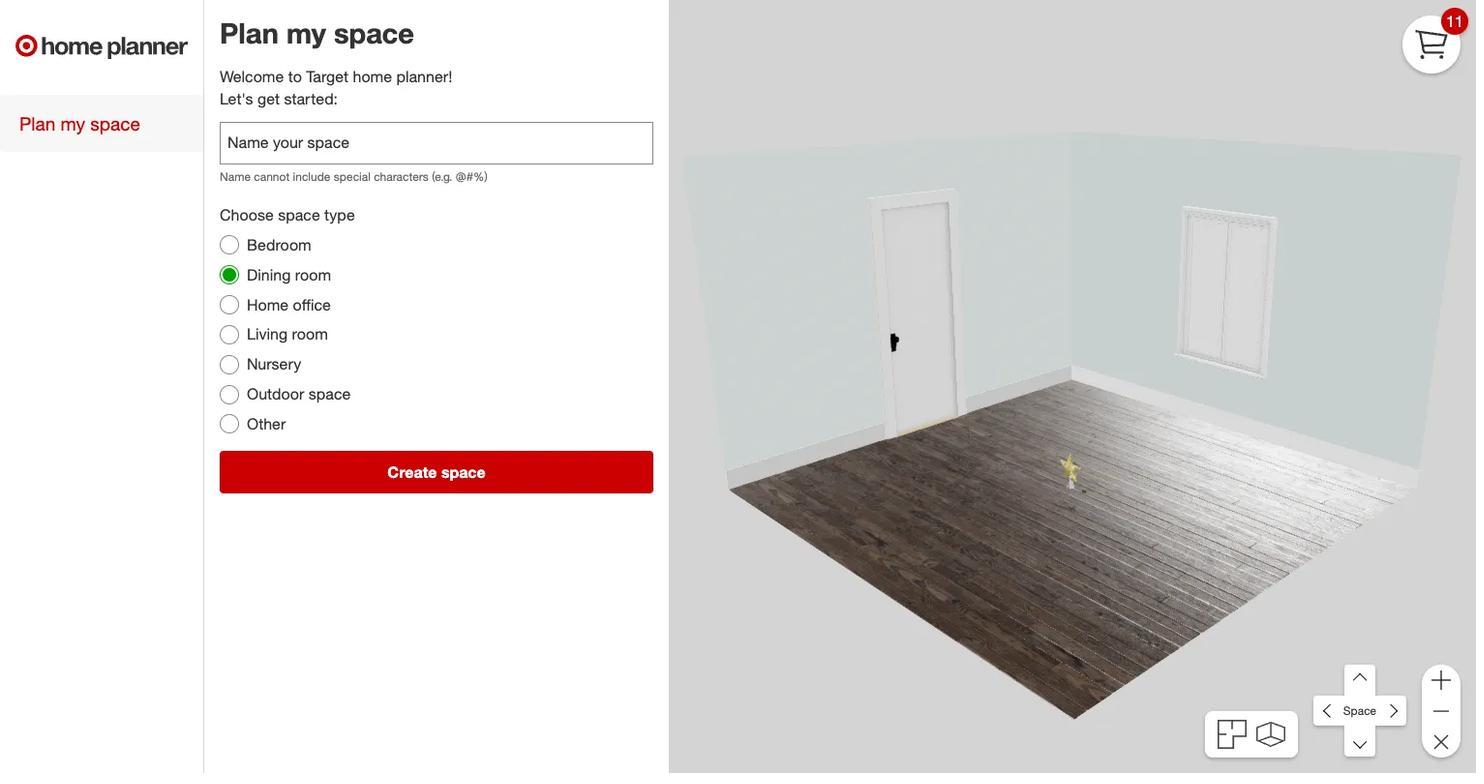 Task type: locate. For each thing, give the bounding box(es) containing it.
0 horizontal spatial plan
[[19, 112, 55, 135]]

plan my space down home planner landing page image
[[19, 112, 140, 135]]

0 vertical spatial plan
[[220, 15, 279, 50]]

outdoor
[[247, 384, 304, 404]]

0 horizontal spatial my
[[61, 112, 85, 135]]

living room
[[247, 325, 328, 344]]

1 vertical spatial my
[[61, 112, 85, 135]]

Home office radio
[[220, 295, 239, 315]]

dining room
[[247, 265, 331, 284]]

front view button icon image
[[1256, 722, 1285, 748]]

space right outdoor
[[309, 384, 351, 404]]

1 vertical spatial room
[[292, 325, 328, 344]]

room down the office
[[292, 325, 328, 344]]

space for outdoor space
[[309, 384, 351, 404]]

0 vertical spatial room
[[295, 265, 331, 284]]

1 vertical spatial plan my space
[[19, 112, 140, 135]]

0 vertical spatial plan my space
[[220, 15, 414, 50]]

space for create space
[[441, 463, 486, 482]]

11
[[1447, 11, 1464, 31]]

(e.g.
[[432, 169, 453, 184]]

1 horizontal spatial plan
[[220, 15, 279, 50]]

welcome to target home planner! let's get started:
[[220, 67, 452, 109]]

started:
[[284, 89, 338, 109]]

0 horizontal spatial plan my space
[[19, 112, 140, 135]]

Outdoor space radio
[[220, 385, 239, 404]]

create
[[388, 463, 437, 482]]

plan my space up target
[[220, 15, 414, 50]]

get
[[258, 89, 280, 109]]

let's
[[220, 89, 253, 109]]

Nursery radio
[[220, 355, 239, 374]]

to
[[288, 67, 302, 86]]

1 vertical spatial plan
[[19, 112, 55, 135]]

None text field
[[220, 122, 654, 165]]

name cannot include special characters (e.g. @#%)
[[220, 169, 488, 184]]

my
[[286, 15, 326, 50], [61, 112, 85, 135]]

space up bedroom
[[278, 205, 320, 225]]

room up the office
[[295, 265, 331, 284]]

choose space type
[[220, 205, 355, 225]]

space right create
[[441, 463, 486, 482]]

create space button
[[220, 451, 654, 494]]

space down home planner landing page image
[[90, 112, 140, 135]]

my up to
[[286, 15, 326, 50]]

my down home planner landing page image
[[61, 112, 85, 135]]

planner!
[[396, 67, 452, 86]]

1 horizontal spatial my
[[286, 15, 326, 50]]

space
[[334, 15, 414, 50], [90, 112, 140, 135], [278, 205, 320, 225], [309, 384, 351, 404], [441, 463, 486, 482]]

space inside 'button'
[[441, 463, 486, 482]]

plan my space
[[220, 15, 414, 50], [19, 112, 140, 135]]

nursery
[[247, 355, 301, 374]]

Living room radio
[[220, 325, 239, 345]]

room
[[295, 265, 331, 284], [292, 325, 328, 344]]

plan
[[220, 15, 279, 50], [19, 112, 55, 135]]

plan inside button
[[19, 112, 55, 135]]

space inside button
[[90, 112, 140, 135]]

1 horizontal spatial plan my space
[[220, 15, 414, 50]]



Task type: describe. For each thing, give the bounding box(es) containing it.
tilt camera down 30° image
[[1345, 726, 1376, 757]]

other
[[247, 414, 286, 434]]

Bedroom radio
[[220, 236, 239, 255]]

11 button
[[1403, 8, 1469, 74]]

space for choose space type
[[278, 205, 320, 225]]

type
[[324, 205, 355, 225]]

plan my space button
[[0, 95, 203, 152]]

space
[[1344, 704, 1377, 718]]

Other radio
[[220, 415, 239, 434]]

room for dining room
[[295, 265, 331, 284]]

characters
[[374, 169, 429, 184]]

home planner landing page image
[[15, 15, 188, 77]]

create space
[[388, 463, 486, 482]]

@#%)
[[456, 169, 488, 184]]

home office
[[247, 295, 331, 314]]

room for living room
[[292, 325, 328, 344]]

name
[[220, 169, 251, 184]]

bedroom
[[247, 235, 312, 255]]

special
[[334, 169, 371, 184]]

0 vertical spatial my
[[286, 15, 326, 50]]

office
[[293, 295, 331, 314]]

plan my space inside button
[[19, 112, 140, 135]]

outdoor space
[[247, 384, 351, 404]]

cannot
[[254, 169, 290, 184]]

pan camera right 30° image
[[1376, 696, 1407, 727]]

target
[[306, 67, 349, 86]]

pan camera left 30° image
[[1314, 696, 1345, 727]]

home
[[247, 295, 289, 314]]

tilt camera up 30° image
[[1345, 665, 1376, 696]]

choose
[[220, 205, 274, 225]]

dining
[[247, 265, 291, 284]]

welcome
[[220, 67, 284, 86]]

living
[[247, 325, 288, 344]]

top view button icon image
[[1218, 720, 1247, 749]]

home
[[353, 67, 392, 86]]

space up home
[[334, 15, 414, 50]]

my inside button
[[61, 112, 85, 135]]

Dining room radio
[[220, 265, 239, 285]]

include
[[293, 169, 330, 184]]



Task type: vqa. For each thing, say whether or not it's contained in the screenshot.
the verification related to Military verification
no



